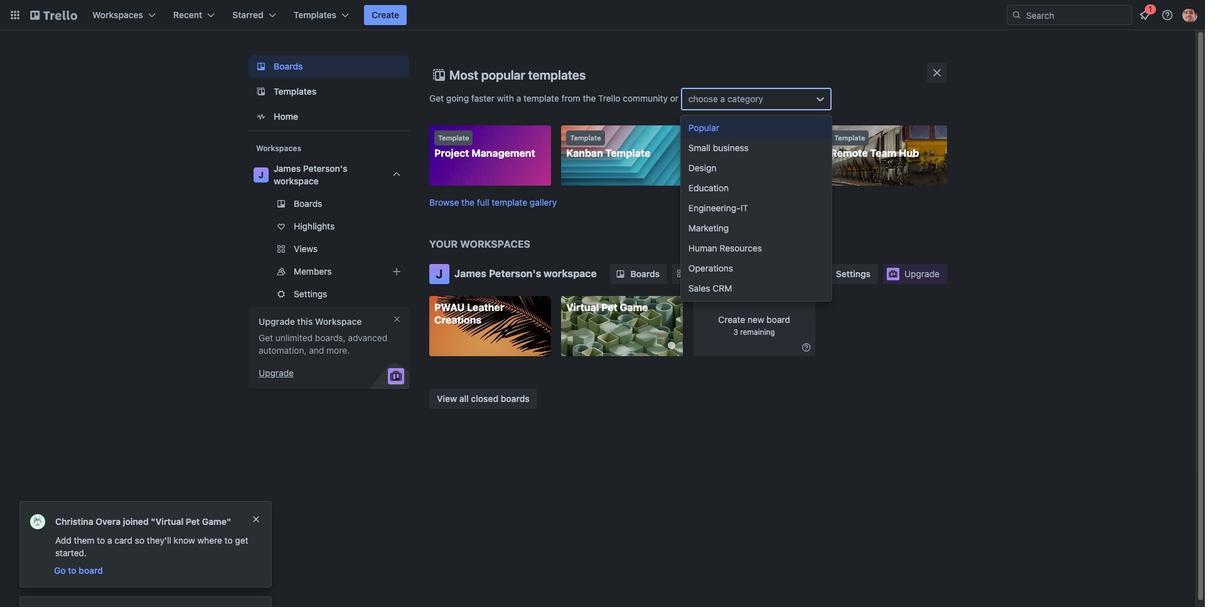 Task type: locate. For each thing, give the bounding box(es) containing it.
0 vertical spatial template
[[524, 93, 559, 103]]

get up the automation,
[[259, 333, 273, 343]]

0 horizontal spatial to
[[68, 566, 76, 576]]

most popular templates
[[450, 68, 586, 82]]

board down started.
[[79, 566, 103, 576]]

remaining
[[741, 327, 775, 337]]

1 horizontal spatial views link
[[673, 264, 725, 284]]

james peterson's workspace up highlights
[[274, 163, 348, 187]]

2 project from the left
[[735, 148, 769, 159]]

dismiss flag image
[[251, 515, 261, 525]]

marketing
[[689, 223, 729, 234]]

browse the full template gallery link
[[430, 197, 557, 208]]

boards for highlights
[[294, 198, 322, 209]]

james peterson's workspace down the "workspaces"
[[455, 268, 597, 279]]

template for project
[[438, 134, 469, 142]]

the left 'full'
[[462, 197, 475, 208]]

get
[[430, 93, 444, 103], [259, 333, 273, 343]]

0 vertical spatial boards link
[[249, 55, 409, 78]]

kanban
[[567, 148, 603, 159]]

human
[[689, 243, 718, 254]]

upgrade
[[905, 268, 940, 279], [259, 316, 295, 327], [259, 368, 294, 379]]

all
[[459, 394, 469, 404]]

create new board 3 remaining
[[719, 314, 791, 337]]

pet left the 'game'
[[602, 302, 618, 313]]

2 alert from the top
[[20, 598, 271, 608]]

virtual pet game link
[[562, 296, 683, 356]]

pet inside alert
[[186, 517, 200, 527]]

small business
[[689, 143, 749, 153]]

pet up the know
[[186, 517, 200, 527]]

1 vertical spatial boards
[[294, 198, 322, 209]]

template up kanban
[[570, 134, 601, 142]]

0 horizontal spatial workspaces
[[92, 9, 143, 20]]

template up small business
[[703, 134, 734, 142]]

0 horizontal spatial views
[[294, 244, 318, 254]]

1 horizontal spatial james peterson's workspace
[[455, 268, 597, 279]]

game
[[620, 302, 648, 313]]

0 horizontal spatial james peterson's workspace
[[274, 163, 348, 187]]

they'll
[[147, 536, 171, 546]]

a
[[517, 93, 521, 103], [721, 94, 725, 104], [107, 536, 112, 546]]

settings link
[[816, 264, 879, 284], [249, 284, 422, 305]]

open information menu image
[[1162, 9, 1174, 21]]

upgrade button
[[884, 264, 948, 284], [259, 367, 294, 380]]

0 vertical spatial j
[[259, 170, 264, 180]]

popular
[[481, 68, 526, 82]]

0 vertical spatial workspaces
[[92, 9, 143, 20]]

boards up highlights
[[294, 198, 322, 209]]

highlights
[[294, 221, 335, 232]]

get left going at the top
[[430, 93, 444, 103]]

3
[[734, 327, 738, 337]]

1 horizontal spatial get
[[430, 93, 444, 103]]

upgrade inside button
[[905, 268, 940, 279]]

back to home image
[[30, 5, 77, 25]]

sales crm
[[689, 283, 732, 294]]

members
[[294, 266, 332, 277]]

starred button
[[225, 5, 284, 25]]

1 alert from the top
[[20, 502, 271, 588]]

1 vertical spatial get
[[259, 333, 273, 343]]

0 horizontal spatial the
[[462, 197, 475, 208]]

1 vertical spatial alert
[[20, 598, 271, 608]]

with
[[497, 93, 514, 103]]

sm image
[[614, 268, 627, 280], [820, 268, 833, 280], [800, 341, 813, 354]]

1 horizontal spatial views
[[693, 268, 717, 279]]

view all closed boards button
[[430, 389, 537, 409]]

template up remote
[[835, 134, 866, 142]]

sales
[[689, 283, 711, 294]]

trello
[[599, 93, 621, 103]]

1 vertical spatial j
[[436, 267, 443, 281]]

james peterson (jamespeterson93) image
[[1183, 8, 1198, 23]]

0 horizontal spatial peterson's
[[303, 163, 348, 174]]

0 horizontal spatial workspace
[[274, 176, 319, 187]]

1 vertical spatial james peterson's workspace
[[455, 268, 597, 279]]

hub
[[899, 148, 919, 159]]

0 vertical spatial james
[[274, 163, 301, 174]]

where
[[197, 536, 222, 546]]

template down templates
[[524, 93, 559, 103]]

to right the go at the bottom left of page
[[68, 566, 76, 576]]

1 horizontal spatial workspace
[[544, 268, 597, 279]]

james down your workspaces
[[455, 268, 487, 279]]

peterson's down the "workspaces"
[[489, 268, 542, 279]]

go to board
[[54, 566, 103, 576]]

1 horizontal spatial settings link
[[816, 264, 879, 284]]

creations
[[435, 314, 482, 326]]

2 vertical spatial boards link
[[611, 264, 668, 284]]

"virtual
[[151, 517, 184, 527]]

0 vertical spatial board
[[767, 314, 791, 325]]

templates
[[528, 68, 586, 82]]

overa
[[96, 517, 121, 527]]

0 vertical spatial boards
[[274, 61, 303, 72]]

this
[[297, 316, 313, 327]]

board for go to board
[[79, 566, 103, 576]]

1 vertical spatial peterson's
[[489, 268, 542, 279]]

0 horizontal spatial get
[[259, 333, 273, 343]]

1 vertical spatial upgrade
[[259, 316, 295, 327]]

0 horizontal spatial sm image
[[614, 268, 627, 280]]

christina overa joined "virtual pet game"
[[55, 517, 231, 527]]

design
[[689, 163, 717, 173]]

board for create new board 3 remaining
[[767, 314, 791, 325]]

2 horizontal spatial sm image
[[820, 268, 833, 280]]

2 vertical spatial boards
[[631, 268, 660, 279]]

1 horizontal spatial the
[[583, 93, 596, 103]]

peterson's down "home" link
[[303, 163, 348, 174]]

2 horizontal spatial a
[[721, 94, 725, 104]]

recent button
[[166, 5, 222, 25]]

boards right board icon
[[274, 61, 303, 72]]

1 horizontal spatial james
[[455, 268, 487, 279]]

template down going at the top
[[438, 134, 469, 142]]

boards link up 'templates' link
[[249, 55, 409, 78]]

1 horizontal spatial board
[[767, 314, 791, 325]]

community
[[623, 93, 668, 103]]

1 vertical spatial pet
[[186, 517, 200, 527]]

boards
[[501, 394, 530, 404]]

board
[[767, 314, 791, 325], [79, 566, 103, 576]]

1 vertical spatial board
[[79, 566, 103, 576]]

j right forward icon
[[436, 267, 443, 281]]

1 horizontal spatial pet
[[602, 302, 618, 313]]

1 vertical spatial boards link
[[249, 194, 409, 214]]

0 horizontal spatial a
[[107, 536, 112, 546]]

simple
[[699, 148, 732, 159]]

project up the browse
[[435, 148, 469, 159]]

0 horizontal spatial board
[[79, 566, 103, 576]]

a right choose
[[721, 94, 725, 104]]

1 vertical spatial views link
[[673, 264, 725, 284]]

j down home icon
[[259, 170, 264, 180]]

project inside the template project management
[[435, 148, 469, 159]]

sm image for boards
[[614, 268, 627, 280]]

james down the home on the left
[[274, 163, 301, 174]]

to left get
[[225, 536, 233, 546]]

0 horizontal spatial settings link
[[249, 284, 422, 305]]

project
[[435, 148, 469, 159], [735, 148, 769, 159]]

the right from
[[583, 93, 596, 103]]

go
[[54, 566, 66, 576]]

template remote team hub
[[831, 134, 919, 159]]

home
[[274, 111, 298, 122]]

0 horizontal spatial james
[[274, 163, 301, 174]]

1 vertical spatial the
[[462, 197, 475, 208]]

boards up the 'game'
[[631, 268, 660, 279]]

pet inside virtual pet game 'link'
[[602, 302, 618, 313]]

0 vertical spatial templates
[[294, 9, 337, 20]]

alert
[[20, 502, 271, 588], [20, 598, 271, 608]]

board right the new
[[767, 314, 791, 325]]

members link
[[249, 262, 422, 282]]

to right them
[[97, 536, 105, 546]]

get going faster with a template from the trello community or
[[430, 93, 681, 103]]

get inside upgrade this workspace get unlimited boards, advanced automation, and more.
[[259, 333, 273, 343]]

1 project from the left
[[435, 148, 469, 159]]

0 vertical spatial the
[[583, 93, 596, 103]]

1 horizontal spatial settings
[[836, 268, 871, 279]]

0 horizontal spatial create
[[372, 9, 399, 20]]

1 horizontal spatial project
[[735, 148, 769, 159]]

views link down "highlights" link
[[249, 239, 409, 259]]

0 horizontal spatial project
[[435, 148, 469, 159]]

choose a category
[[689, 94, 764, 104]]

project left "board"
[[735, 148, 769, 159]]

0 vertical spatial alert
[[20, 502, 271, 588]]

template inside the template project management
[[438, 134, 469, 142]]

templates up the home on the left
[[274, 86, 317, 97]]

a left card
[[107, 536, 112, 546]]

a right with
[[517, 93, 521, 103]]

views link down human
[[673, 264, 725, 284]]

pwau leather creations link
[[430, 296, 551, 356]]

more.
[[327, 345, 350, 356]]

sm image inside the settings link
[[820, 268, 833, 280]]

workspaces inside dropdown button
[[92, 9, 143, 20]]

0 horizontal spatial upgrade button
[[259, 367, 294, 380]]

template
[[524, 93, 559, 103], [492, 197, 528, 208]]

1 horizontal spatial upgrade button
[[884, 264, 948, 284]]

there is new activity on this board. image
[[668, 342, 676, 349]]

template inside the template remote team hub
[[835, 134, 866, 142]]

j
[[259, 170, 264, 180], [436, 267, 443, 281]]

create inside button
[[372, 9, 399, 20]]

view all closed boards
[[437, 394, 530, 404]]

1 vertical spatial workspace
[[544, 268, 597, 279]]

1 vertical spatial create
[[719, 314, 746, 325]]

workspace up virtual at left
[[544, 268, 597, 279]]

0 vertical spatial pet
[[602, 302, 618, 313]]

1 horizontal spatial create
[[719, 314, 746, 325]]

template inside template simple project board
[[703, 134, 734, 142]]

0 vertical spatial upgrade button
[[884, 264, 948, 284]]

1 horizontal spatial a
[[517, 93, 521, 103]]

views up sales
[[693, 268, 717, 279]]

0 horizontal spatial views link
[[249, 239, 409, 259]]

1 vertical spatial workspaces
[[256, 144, 301, 153]]

primary element
[[0, 0, 1206, 30]]

boards link for highlights
[[249, 194, 409, 214]]

browse the full template gallery
[[430, 197, 557, 208]]

forward image
[[407, 287, 422, 302]]

2 vertical spatial upgrade
[[259, 368, 294, 379]]

home link
[[249, 105, 409, 128]]

views
[[294, 244, 318, 254], [693, 268, 717, 279]]

template for remote
[[835, 134, 866, 142]]

1 horizontal spatial workspaces
[[256, 144, 301, 153]]

views up members
[[294, 244, 318, 254]]

education
[[689, 183, 729, 193]]

Search field
[[1022, 6, 1132, 24]]

0 vertical spatial create
[[372, 9, 399, 20]]

0 vertical spatial upgrade
[[905, 268, 940, 279]]

1 vertical spatial upgrade button
[[259, 367, 294, 380]]

go to board link
[[54, 565, 103, 578]]

board inside create new board 3 remaining
[[767, 314, 791, 325]]

management
[[472, 148, 536, 159]]

boards
[[274, 61, 303, 72], [294, 198, 322, 209], [631, 268, 660, 279]]

1 vertical spatial settings
[[294, 289, 327, 300]]

0 horizontal spatial settings
[[294, 289, 327, 300]]

0 horizontal spatial pet
[[186, 517, 200, 527]]

templates right starred dropdown button
[[294, 9, 337, 20]]

template for simple
[[703, 134, 734, 142]]

boards link up "highlights" link
[[249, 194, 409, 214]]

automation,
[[259, 345, 307, 356]]

board inside alert
[[79, 566, 103, 576]]

templates button
[[286, 5, 357, 25]]

workspace up highlights
[[274, 176, 319, 187]]

0 vertical spatial views
[[294, 244, 318, 254]]

or
[[670, 93, 679, 103]]

0 vertical spatial james peterson's workspace
[[274, 163, 348, 187]]

create inside create new board 3 remaining
[[719, 314, 746, 325]]

0 vertical spatial get
[[430, 93, 444, 103]]

1 vertical spatial james
[[455, 268, 487, 279]]

boards link up the 'game'
[[611, 264, 668, 284]]

advanced
[[348, 333, 388, 343]]

template right 'full'
[[492, 197, 528, 208]]



Task type: vqa. For each thing, say whether or not it's contained in the screenshot.
Confluence on the top right of the page
no



Task type: describe. For each thing, give the bounding box(es) containing it.
know
[[174, 536, 195, 546]]

from
[[562, 93, 581, 103]]

sm image for settings
[[820, 268, 833, 280]]

human resources
[[689, 243, 762, 254]]

team
[[871, 148, 897, 159]]

upgrade this workspace get unlimited boards, advanced automation, and more.
[[259, 316, 388, 356]]

board
[[772, 148, 801, 159]]

0 vertical spatial workspace
[[274, 176, 319, 187]]

highlights link
[[249, 217, 409, 237]]

create for create
[[372, 9, 399, 20]]

crm
[[713, 283, 732, 294]]

most
[[450, 68, 479, 82]]

home image
[[254, 109, 269, 124]]

business
[[713, 143, 749, 153]]

template for kanban
[[570, 134, 601, 142]]

0 vertical spatial views link
[[249, 239, 409, 259]]

get
[[235, 536, 248, 546]]

add them to a card so they'll know where to get started.
[[55, 536, 248, 559]]

1 horizontal spatial to
[[97, 536, 105, 546]]

board image
[[254, 59, 269, 74]]

leather
[[467, 302, 505, 313]]

popular
[[689, 122, 720, 133]]

add image
[[389, 264, 404, 279]]

browse
[[430, 197, 459, 208]]

2 horizontal spatial to
[[225, 536, 233, 546]]

so
[[135, 536, 145, 546]]

virtual
[[567, 302, 599, 313]]

search image
[[1012, 10, 1022, 20]]

your workspaces
[[430, 238, 531, 250]]

started.
[[55, 548, 87, 559]]

recent
[[173, 9, 202, 20]]

going
[[446, 93, 469, 103]]

gallery
[[530, 197, 557, 208]]

0 vertical spatial settings link
[[816, 264, 879, 284]]

boards,
[[315, 333, 346, 343]]

1 vertical spatial template
[[492, 197, 528, 208]]

a inside add them to a card so they'll know where to get started.
[[107, 536, 112, 546]]

game"
[[202, 517, 231, 527]]

workspaces
[[460, 238, 531, 250]]

closed
[[471, 394, 499, 404]]

add
[[55, 536, 71, 546]]

0 vertical spatial settings
[[836, 268, 871, 279]]

view
[[437, 394, 457, 404]]

engineering-
[[689, 203, 741, 214]]

remote
[[831, 148, 868, 159]]

joined
[[123, 517, 149, 527]]

and
[[309, 345, 324, 356]]

virtual pet game
[[567, 302, 648, 313]]

pwau leather creations
[[435, 302, 505, 326]]

templates link
[[249, 80, 409, 103]]

1 horizontal spatial sm image
[[800, 341, 813, 354]]

choose
[[689, 94, 718, 104]]

engineering-it
[[689, 203, 749, 214]]

alert containing christina overa joined "virtual pet game"
[[20, 502, 271, 588]]

template board image
[[254, 84, 269, 99]]

it
[[741, 203, 749, 214]]

christina
[[55, 517, 93, 527]]

1 notification image
[[1138, 8, 1153, 23]]

forward image
[[407, 264, 422, 279]]

new
[[748, 314, 765, 325]]

0 horizontal spatial j
[[259, 170, 264, 180]]

template simple project board
[[699, 134, 801, 159]]

full
[[477, 197, 490, 208]]

your
[[430, 238, 458, 250]]

1 vertical spatial settings link
[[249, 284, 422, 305]]

1 horizontal spatial j
[[436, 267, 443, 281]]

template right kanban
[[606, 148, 651, 159]]

faster
[[472, 93, 495, 103]]

small
[[689, 143, 711, 153]]

operations
[[689, 263, 733, 274]]

boards link for views
[[611, 264, 668, 284]]

templates inside dropdown button
[[294, 9, 337, 20]]

0 vertical spatial peterson's
[[303, 163, 348, 174]]

starred
[[233, 9, 264, 20]]

create button
[[364, 5, 407, 25]]

project inside template simple project board
[[735, 148, 769, 159]]

them
[[74, 536, 94, 546]]

upgrade inside upgrade this workspace get unlimited boards, advanced automation, and more.
[[259, 316, 295, 327]]

boards for views
[[631, 268, 660, 279]]

1 horizontal spatial peterson's
[[489, 268, 542, 279]]

pwau
[[435, 302, 465, 313]]

template project management
[[435, 134, 536, 159]]

category
[[728, 94, 764, 104]]

workspace
[[315, 316, 362, 327]]

1 vertical spatial views
[[693, 268, 717, 279]]

1 vertical spatial templates
[[274, 86, 317, 97]]

card
[[115, 536, 133, 546]]

create for create new board 3 remaining
[[719, 314, 746, 325]]

resources
[[720, 243, 762, 254]]



